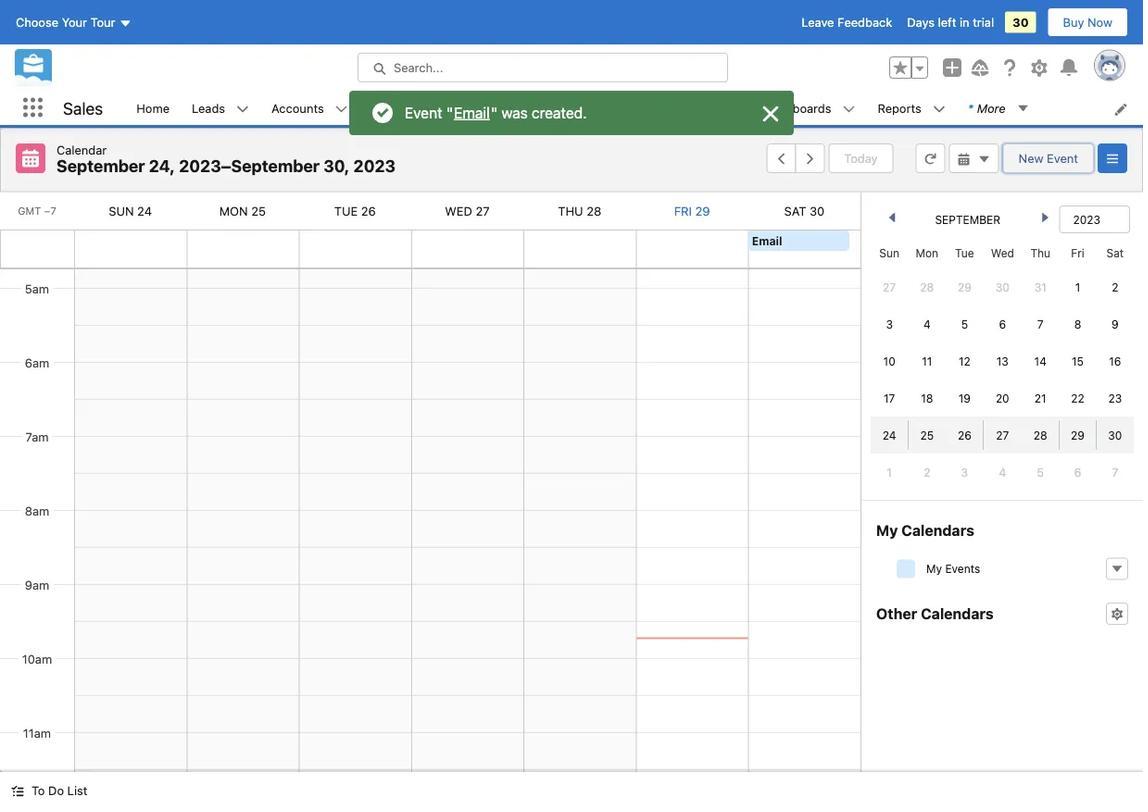 Task type: describe. For each thing, give the bounding box(es) containing it.
text default image inside dashboards list item
[[843, 103, 856, 116]]

grid containing sun
[[871, 237, 1134, 491]]

email link inside success alert dialog
[[453, 103, 491, 122]]

home
[[136, 101, 170, 115]]

2 " from the left
[[491, 104, 498, 121]]

2023–september
[[179, 156, 320, 176]]

my events
[[927, 563, 980, 576]]

0 horizontal spatial 24
[[137, 204, 152, 218]]

email inside success alert dialog
[[454, 104, 490, 121]]

choose your tour button
[[15, 7, 133, 37]]

gmt
[[18, 205, 41, 217]]

thu 28
[[558, 204, 602, 218]]

new event
[[1019, 151, 1079, 165]]

1 vertical spatial 2
[[924, 466, 931, 479]]

26 inside grid
[[958, 429, 972, 442]]

september inside calendar september 24, 2023–september 30, 2023
[[57, 156, 145, 176]]

to
[[32, 784, 45, 798]]

new event button
[[1003, 144, 1094, 173]]

text default image for reports
[[933, 103, 946, 116]]

event " email " was created.
[[405, 104, 587, 121]]

fri for fri 29
[[674, 204, 692, 218]]

13
[[997, 355, 1009, 368]]

to do list
[[32, 784, 87, 798]]

2 horizontal spatial 27
[[996, 429, 1009, 442]]

dashboards list item
[[753, 91, 867, 125]]

tue 26
[[334, 204, 376, 218]]

0 horizontal spatial group
[[767, 144, 825, 173]]

text default image for accounts
[[335, 103, 348, 116]]

forecasts
[[687, 101, 742, 115]]

1 vertical spatial 4
[[999, 466, 1006, 479]]

contacts
[[370, 101, 421, 115]]

1 horizontal spatial 6
[[1075, 466, 1082, 479]]

sat 30
[[784, 204, 825, 218]]

new
[[1019, 151, 1044, 165]]

wed for wed 27
[[445, 204, 472, 218]]

1 vertical spatial 24
[[883, 429, 896, 442]]

trial
[[973, 15, 994, 29]]

0 vertical spatial 5
[[961, 318, 968, 331]]

accounts
[[272, 101, 324, 115]]

calendar list item
[[579, 91, 676, 125]]

my calendars
[[877, 522, 975, 540]]

text default image inside to do list button
[[11, 785, 24, 798]]

calendars for other calendars
[[921, 606, 994, 623]]

do
[[48, 784, 64, 798]]

to do list button
[[0, 773, 99, 810]]

choose
[[16, 15, 58, 29]]

calendar for calendar
[[590, 101, 641, 115]]

0 horizontal spatial 28
[[587, 204, 602, 218]]

in
[[960, 15, 970, 29]]

today
[[844, 151, 878, 165]]

days
[[907, 15, 935, 29]]

days left in trial
[[907, 15, 994, 29]]

today button
[[829, 144, 894, 173]]

10
[[884, 355, 896, 368]]

14
[[1035, 355, 1047, 368]]

1 horizontal spatial 29
[[958, 281, 972, 294]]

11am
[[23, 726, 51, 740]]

16
[[1109, 355, 1122, 368]]

18
[[921, 392, 933, 405]]

12
[[959, 355, 971, 368]]

leads list item
[[181, 91, 260, 125]]

forecasts link
[[676, 91, 753, 125]]

0 horizontal spatial 26
[[361, 204, 376, 218]]

sat for sat 30
[[784, 204, 807, 218]]

wed 27
[[445, 204, 490, 218]]

feedback
[[838, 15, 892, 29]]

23
[[1109, 392, 1122, 405]]

buy now button
[[1048, 7, 1129, 37]]

0 horizontal spatial 1
[[887, 466, 892, 479]]

leave feedback link
[[802, 15, 892, 29]]

2 horizontal spatial 28
[[1034, 429, 1048, 442]]

my for my events
[[927, 563, 942, 576]]

6am
[[25, 356, 49, 370]]

1 " from the left
[[446, 104, 453, 121]]

opportunities link
[[456, 91, 555, 125]]

sat for sat
[[1107, 246, 1124, 259]]

0 horizontal spatial 29
[[695, 204, 710, 218]]

leads link
[[181, 91, 236, 125]]

21
[[1035, 392, 1047, 405]]

1 vertical spatial email link
[[752, 234, 783, 247]]

choose your tour
[[16, 15, 115, 29]]

thu 28 button
[[558, 204, 602, 218]]

mon for mon
[[916, 246, 939, 259]]

reports link
[[867, 91, 933, 125]]

opportunities
[[467, 101, 544, 115]]

gmt −7
[[18, 205, 56, 217]]

0 horizontal spatial 6
[[999, 318, 1006, 331]]

event inside button
[[1047, 151, 1079, 165]]

calendar link
[[579, 91, 652, 125]]

thu for thu
[[1031, 246, 1051, 259]]

leads
[[192, 101, 225, 115]]

my for my calendars
[[877, 522, 898, 540]]

10am
[[22, 652, 52, 666]]

home link
[[125, 91, 181, 125]]

0 vertical spatial 25
[[251, 204, 266, 218]]

leave feedback
[[802, 15, 892, 29]]

1 vertical spatial september
[[935, 213, 1001, 226]]

sun for sun
[[880, 246, 900, 259]]

tue 26 button
[[334, 204, 376, 218]]

sun 24 button
[[109, 204, 152, 218]]

sales
[[63, 98, 103, 118]]

created.
[[532, 104, 587, 121]]

1 vertical spatial email
[[752, 234, 783, 247]]

0 vertical spatial group
[[889, 57, 928, 79]]

20
[[996, 392, 1010, 405]]



Task type: locate. For each thing, give the bounding box(es) containing it.
0 vertical spatial calendars
[[902, 522, 975, 540]]

1 vertical spatial tue
[[955, 246, 974, 259]]

24 down 17
[[883, 429, 896, 442]]

other calendars
[[877, 606, 994, 623]]

accounts link
[[260, 91, 335, 125]]

calendars for my calendars
[[902, 522, 975, 540]]

4 down 20
[[999, 466, 1006, 479]]

1 vertical spatial 25
[[920, 429, 934, 442]]

fri for fri
[[1071, 246, 1085, 259]]

0 horizontal spatial my
[[877, 522, 898, 540]]

text default image inside accounts list item
[[335, 103, 348, 116]]

1 vertical spatial 26
[[958, 429, 972, 442]]

0 vertical spatial fri
[[674, 204, 692, 218]]

group up reports list item
[[889, 57, 928, 79]]

25 down 18
[[920, 429, 934, 442]]

9
[[1112, 318, 1119, 331]]

1 horizontal spatial thu
[[1031, 246, 1051, 259]]

september
[[57, 156, 145, 176], [935, 213, 1001, 226]]

text default image right leads
[[236, 103, 249, 116]]

text default image inside leads 'list item'
[[236, 103, 249, 116]]

29
[[695, 204, 710, 218], [958, 281, 972, 294], [1071, 429, 1085, 442]]

1 horizontal spatial my
[[927, 563, 942, 576]]

1 vertical spatial fri
[[1071, 246, 1085, 259]]

calendar inside calendar september 24, 2023–september 30, 2023
[[57, 143, 107, 157]]

2
[[1112, 281, 1119, 294], [924, 466, 931, 479]]

1 vertical spatial 1
[[887, 466, 892, 479]]

0 horizontal spatial tue
[[334, 204, 358, 218]]

event right new
[[1047, 151, 1079, 165]]

0 vertical spatial 26
[[361, 204, 376, 218]]

2 text default image from the left
[[335, 103, 348, 116]]

2023
[[354, 156, 396, 176]]

6 up 13
[[999, 318, 1006, 331]]

hide items image
[[897, 560, 915, 578]]

0 horizontal spatial 5
[[961, 318, 968, 331]]

0 horizontal spatial email
[[454, 104, 490, 121]]

more
[[977, 101, 1006, 115]]

" right contacts link in the top of the page
[[446, 104, 453, 121]]

3 text default image from the left
[[933, 103, 946, 116]]

large image
[[760, 103, 782, 125]]

2 vertical spatial 29
[[1071, 429, 1085, 442]]

8am
[[25, 504, 49, 518]]

tue for tue
[[955, 246, 974, 259]]

1 horizontal spatial 5
[[1037, 466, 1044, 479]]

4 up '11'
[[924, 318, 931, 331]]

1 horizontal spatial tue
[[955, 246, 974, 259]]

0 horizontal spatial 7
[[1038, 318, 1044, 331]]

1 up my calendars
[[887, 466, 892, 479]]

24 down 24,
[[137, 204, 152, 218]]

mon
[[219, 204, 248, 218], [916, 246, 939, 259]]

1 vertical spatial 27
[[883, 281, 896, 294]]

0 vertical spatial event
[[405, 104, 443, 121]]

2 up my calendars
[[924, 466, 931, 479]]

1 horizontal spatial event
[[1047, 151, 1079, 165]]

0 vertical spatial my
[[877, 522, 898, 540]]

8
[[1075, 318, 1082, 331]]

calendar for calendar september 24, 2023–september 30, 2023
[[57, 143, 107, 157]]

1 horizontal spatial 1
[[1075, 281, 1081, 294]]

5 up '12'
[[961, 318, 968, 331]]

calendars up my events
[[902, 522, 975, 540]]

1 vertical spatial 6
[[1075, 466, 1082, 479]]

17
[[884, 392, 895, 405]]

1 vertical spatial mon
[[916, 246, 939, 259]]

0 horizontal spatial 27
[[476, 204, 490, 218]]

2 horizontal spatial 29
[[1071, 429, 1085, 442]]

calendar
[[590, 101, 641, 115], [57, 143, 107, 157]]

0 vertical spatial 24
[[137, 204, 152, 218]]

1 horizontal spatial september
[[935, 213, 1001, 226]]

accounts list item
[[260, 91, 359, 125]]

reports
[[878, 101, 922, 115]]

0 vertical spatial 29
[[695, 204, 710, 218]]

0 horizontal spatial text default image
[[236, 103, 249, 116]]

1 horizontal spatial 4
[[999, 466, 1006, 479]]

email
[[454, 104, 490, 121], [752, 234, 783, 247]]

0 vertical spatial sat
[[784, 204, 807, 218]]

group
[[889, 57, 928, 79], [767, 144, 825, 173]]

opportunities list item
[[456, 91, 579, 125]]

1 horizontal spatial 3
[[961, 466, 968, 479]]

calendars down my events
[[921, 606, 994, 623]]

3 up 10
[[886, 318, 893, 331]]

0 horizontal spatial email link
[[453, 103, 491, 122]]

7
[[1038, 318, 1044, 331], [1112, 466, 1119, 479]]

1 horizontal spatial sat
[[1107, 246, 1124, 259]]

tue for tue 26
[[334, 204, 358, 218]]

* more
[[968, 101, 1006, 115]]

mon 25
[[219, 204, 266, 218]]

5 down 21 on the right of the page
[[1037, 466, 1044, 479]]

0 vertical spatial september
[[57, 156, 145, 176]]

1 horizontal spatial group
[[889, 57, 928, 79]]

search... button
[[358, 53, 728, 82]]

thu for thu 28
[[558, 204, 583, 218]]

wed for wed
[[991, 246, 1015, 259]]

tour
[[90, 15, 115, 29]]

" left was
[[491, 104, 498, 121]]

31
[[1035, 281, 1047, 294]]

tue
[[334, 204, 358, 218], [955, 246, 974, 259]]

grid
[[871, 237, 1134, 491]]

other
[[877, 606, 918, 623]]

1 vertical spatial my
[[927, 563, 942, 576]]

2 vertical spatial 28
[[1034, 429, 1048, 442]]

19
[[959, 392, 971, 405]]

wed 27 button
[[445, 204, 490, 218]]

0 vertical spatial 6
[[999, 318, 1006, 331]]

mon 25 button
[[219, 204, 266, 218]]

0 horizontal spatial calendar
[[57, 143, 107, 157]]

group down the dashboards link
[[767, 144, 825, 173]]

26 down the 2023 on the left top of the page
[[361, 204, 376, 218]]

1 vertical spatial 5
[[1037, 466, 1044, 479]]

left
[[938, 15, 957, 29]]

24,
[[149, 156, 175, 176]]

2 horizontal spatial text default image
[[933, 103, 946, 116]]

1 horizontal spatial sun
[[880, 246, 900, 259]]

0 horizontal spatial september
[[57, 156, 145, 176]]

25
[[251, 204, 266, 218], [920, 429, 934, 442]]

1 vertical spatial event
[[1047, 151, 1079, 165]]

1 horizontal spatial 26
[[958, 429, 972, 442]]

calendar right created.
[[590, 101, 641, 115]]

1 horizontal spatial 27
[[883, 281, 896, 294]]

3 up my calendars
[[961, 466, 968, 479]]

30
[[1013, 15, 1029, 29], [810, 204, 825, 218], [996, 281, 1010, 294], [1108, 429, 1122, 442]]

text default image
[[1017, 102, 1030, 115], [843, 103, 856, 116], [958, 153, 971, 166], [978, 153, 991, 166], [1111, 563, 1124, 576], [1111, 608, 1124, 621], [11, 785, 24, 798]]

list
[[125, 91, 1143, 125]]

1 vertical spatial calendar
[[57, 143, 107, 157]]

contacts list item
[[359, 91, 456, 125]]

calendars
[[902, 522, 975, 540], [921, 606, 994, 623]]

text default image inside reports list item
[[933, 103, 946, 116]]

1 horizontal spatial wed
[[991, 246, 1015, 259]]

4
[[924, 318, 931, 331], [999, 466, 1006, 479]]

0 vertical spatial 27
[[476, 204, 490, 218]]

1 text default image from the left
[[236, 103, 249, 116]]

0 vertical spatial email
[[454, 104, 490, 121]]

my
[[877, 522, 898, 540], [927, 563, 942, 576]]

leave
[[802, 15, 834, 29]]

5am
[[25, 282, 49, 296]]

7am
[[25, 430, 49, 444]]

1 horizontal spatial email
[[752, 234, 783, 247]]

text default image left *
[[933, 103, 946, 116]]

text default image for leads
[[236, 103, 249, 116]]

sun for sun 24
[[109, 204, 134, 218]]

contacts link
[[359, 91, 432, 125]]

text default image right accounts
[[335, 103, 348, 116]]

0 vertical spatial sun
[[109, 204, 134, 218]]

sat 30 button
[[784, 204, 825, 218]]

sun 24
[[109, 204, 152, 218]]

0 vertical spatial wed
[[445, 204, 472, 218]]

1 vertical spatial sat
[[1107, 246, 1124, 259]]

26 down 19
[[958, 429, 972, 442]]

7 down the 23
[[1112, 466, 1119, 479]]

0 vertical spatial thu
[[558, 204, 583, 218]]

buy
[[1063, 15, 1085, 29]]

event down search...
[[405, 104, 443, 121]]

1 vertical spatial thu
[[1031, 246, 1051, 259]]

2 vertical spatial 27
[[996, 429, 1009, 442]]

"
[[446, 104, 453, 121], [491, 104, 498, 121]]

calendar down sales
[[57, 143, 107, 157]]

0 horizontal spatial sun
[[109, 204, 134, 218]]

my up hide items icon
[[877, 522, 898, 540]]

*
[[968, 101, 974, 115]]

11
[[922, 355, 932, 368]]

1 vertical spatial wed
[[991, 246, 1015, 259]]

1 vertical spatial 3
[[961, 466, 968, 479]]

thu
[[558, 204, 583, 218], [1031, 246, 1051, 259]]

1 up 8
[[1075, 281, 1081, 294]]

1 horizontal spatial 25
[[920, 429, 934, 442]]

fri 29
[[674, 204, 710, 218]]

was
[[502, 104, 528, 121]]

1 vertical spatial 29
[[958, 281, 972, 294]]

0 horizontal spatial mon
[[219, 204, 248, 218]]

−7
[[44, 205, 56, 217]]

0 horizontal spatial sat
[[784, 204, 807, 218]]

my right hide items icon
[[927, 563, 942, 576]]

0 vertical spatial calendar
[[590, 101, 641, 115]]

1 vertical spatial 28
[[920, 281, 934, 294]]

15
[[1072, 355, 1084, 368]]

search...
[[394, 61, 443, 75]]

0 vertical spatial 1
[[1075, 281, 1081, 294]]

7 up 14
[[1038, 318, 1044, 331]]

25 down 2023–september
[[251, 204, 266, 218]]

0 horizontal spatial wed
[[445, 204, 472, 218]]

0 horizontal spatial thu
[[558, 204, 583, 218]]

1 vertical spatial 7
[[1112, 466, 1119, 479]]

now
[[1088, 15, 1113, 29]]

0 vertical spatial 2
[[1112, 281, 1119, 294]]

fri 29 button
[[674, 204, 710, 218]]

reports list item
[[867, 91, 957, 125]]

0 vertical spatial mon
[[219, 204, 248, 218]]

0 horizontal spatial "
[[446, 104, 453, 121]]

1 horizontal spatial 24
[[883, 429, 896, 442]]

0 horizontal spatial fri
[[674, 204, 692, 218]]

22
[[1071, 392, 1085, 405]]

text default image
[[236, 103, 249, 116], [335, 103, 348, 116], [933, 103, 946, 116]]

26
[[361, 204, 376, 218], [958, 429, 972, 442]]

mon for mon 25
[[219, 204, 248, 218]]

calendar inside list item
[[590, 101, 641, 115]]

30,
[[324, 156, 350, 176]]

success alert dialog
[[349, 91, 794, 135]]

24
[[137, 204, 152, 218], [883, 429, 896, 442]]

event
[[405, 104, 443, 121], [1047, 151, 1079, 165]]

list containing home
[[125, 91, 1143, 125]]

1 horizontal spatial text default image
[[335, 103, 348, 116]]

0 horizontal spatial 3
[[886, 318, 893, 331]]

buy now
[[1063, 15, 1113, 29]]

1 horizontal spatial calendar
[[590, 101, 641, 115]]

2 up 9
[[1112, 281, 1119, 294]]

0 vertical spatial 7
[[1038, 318, 1044, 331]]

email link
[[453, 103, 491, 122], [752, 234, 783, 247]]

dashboards
[[764, 101, 832, 115]]

dashboards link
[[753, 91, 843, 125]]

0 vertical spatial 4
[[924, 318, 931, 331]]

6 down 22
[[1075, 466, 1082, 479]]

1 horizontal spatial 2
[[1112, 281, 1119, 294]]

your
[[62, 15, 87, 29]]

sun
[[109, 204, 134, 218], [880, 246, 900, 259]]

0 vertical spatial 3
[[886, 318, 893, 331]]

1 horizontal spatial fri
[[1071, 246, 1085, 259]]

1 horizontal spatial "
[[491, 104, 498, 121]]

event inside success alert dialog
[[405, 104, 443, 121]]

1 horizontal spatial email link
[[752, 234, 783, 247]]

9am
[[25, 578, 49, 592]]

0 horizontal spatial 25
[[251, 204, 266, 218]]

events
[[945, 563, 980, 576]]

list
[[67, 784, 87, 798]]

0 horizontal spatial 4
[[924, 318, 931, 331]]

1 horizontal spatial 28
[[920, 281, 934, 294]]

1 horizontal spatial 7
[[1112, 466, 1119, 479]]



Task type: vqa. For each thing, say whether or not it's contained in the screenshot.
Salesforce
no



